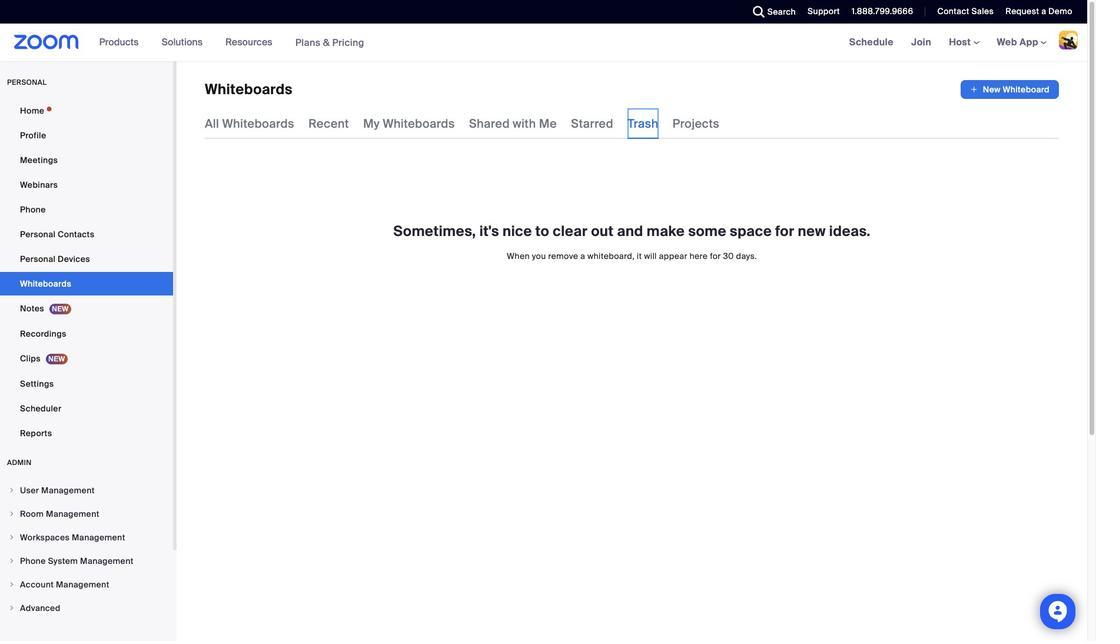 Task type: vqa. For each thing, say whether or not it's contained in the screenshot.
Support
yes



Task type: locate. For each thing, give the bounding box(es) containing it.
clips link
[[0, 347, 173, 371]]

room management
[[20, 509, 99, 519]]

request
[[1006, 6, 1039, 16]]

personal contacts
[[20, 229, 94, 240]]

right image for room
[[8, 510, 15, 517]]

workspaces management menu item
[[0, 526, 173, 549]]

management up account management menu item
[[80, 556, 134, 566]]

request a demo link
[[997, 0, 1087, 24], [1006, 6, 1073, 16]]

projects
[[673, 116, 720, 131]]

room
[[20, 509, 44, 519]]

management inside room management menu item
[[46, 509, 99, 519]]

management up phone system management menu item
[[72, 532, 125, 543]]

plans
[[295, 36, 321, 49]]

zoom logo image
[[14, 35, 79, 49]]

phone down webinars
[[20, 204, 46, 215]]

whiteboards right all
[[222, 116, 294, 131]]

plans & pricing link
[[295, 36, 364, 49], [295, 36, 364, 49]]

2 personal from the top
[[20, 254, 56, 264]]

management for user management
[[41, 485, 95, 496]]

right image
[[8, 487, 15, 494], [8, 510, 15, 517], [8, 558, 15, 565], [8, 581, 15, 588], [8, 605, 15, 612]]

2 right image from the top
[[8, 510, 15, 517]]

right image inside account management menu item
[[8, 581, 15, 588]]

personal devices
[[20, 254, 90, 264]]

5 right image from the top
[[8, 605, 15, 612]]

management for workspaces management
[[72, 532, 125, 543]]

plans & pricing
[[295, 36, 364, 49]]

phone inside personal menu menu
[[20, 204, 46, 215]]

right image left room
[[8, 510, 15, 517]]

3 right image from the top
[[8, 558, 15, 565]]

2 phone from the top
[[20, 556, 46, 566]]

personal for personal contacts
[[20, 229, 56, 240]]

1 vertical spatial personal
[[20, 254, 56, 264]]

whiteboards up all whiteboards
[[205, 80, 293, 98]]

products
[[99, 36, 139, 48]]

remove
[[548, 251, 578, 261]]

shared
[[469, 116, 510, 131]]

4 right image from the top
[[8, 581, 15, 588]]

0 horizontal spatial a
[[580, 251, 585, 261]]

management inside workspaces management 'menu item'
[[72, 532, 125, 543]]

it
[[637, 251, 642, 261]]

with
[[513, 116, 536, 131]]

1 personal from the top
[[20, 229, 56, 240]]

management down phone system management menu item
[[56, 579, 109, 590]]

for left 30
[[710, 251, 721, 261]]

personal inside 'link'
[[20, 254, 56, 264]]

sometimes,
[[393, 222, 476, 240]]

right image inside user management menu item
[[8, 487, 15, 494]]

1 horizontal spatial a
[[1042, 6, 1046, 16]]

home link
[[0, 99, 173, 122]]

0 vertical spatial phone
[[20, 204, 46, 215]]

account management
[[20, 579, 109, 590]]

right image for phone
[[8, 558, 15, 565]]

management
[[41, 485, 95, 496], [46, 509, 99, 519], [72, 532, 125, 543], [80, 556, 134, 566], [56, 579, 109, 590]]

whiteboard,
[[588, 251, 635, 261]]

personal up personal devices
[[20, 229, 56, 240]]

host button
[[949, 36, 979, 48]]

a right the remove
[[580, 251, 585, 261]]

1 vertical spatial phone
[[20, 556, 46, 566]]

products button
[[99, 24, 144, 61]]

personal down personal contacts
[[20, 254, 56, 264]]

management up room management
[[41, 485, 95, 496]]

right image
[[8, 534, 15, 541]]

host
[[949, 36, 973, 48]]

right image inside phone system management menu item
[[8, 558, 15, 565]]

user management
[[20, 485, 95, 496]]

1 horizontal spatial for
[[775, 222, 794, 240]]

management inside account management menu item
[[56, 579, 109, 590]]

30
[[723, 251, 734, 261]]

support
[[808, 6, 840, 16]]

my
[[363, 116, 380, 131]]

phone inside menu item
[[20, 556, 46, 566]]

trash
[[628, 116, 659, 131]]

reports
[[20, 428, 52, 439]]

1 vertical spatial a
[[580, 251, 585, 261]]

right image left user
[[8, 487, 15, 494]]

join link
[[903, 24, 940, 61]]

for
[[775, 222, 794, 240], [710, 251, 721, 261]]

banner
[[0, 24, 1087, 62]]

right image down right icon
[[8, 558, 15, 565]]

web
[[997, 36, 1017, 48]]

phone system management menu item
[[0, 550, 173, 572]]

right image inside room management menu item
[[8, 510, 15, 517]]

new
[[798, 222, 826, 240]]

here
[[690, 251, 708, 261]]

management up workspaces management
[[46, 509, 99, 519]]

management inside user management menu item
[[41, 485, 95, 496]]

nice
[[503, 222, 532, 240]]

a left demo
[[1042, 6, 1046, 16]]

some
[[688, 222, 726, 240]]

management for room management
[[46, 509, 99, 519]]

1 right image from the top
[[8, 487, 15, 494]]

resources button
[[226, 24, 278, 61]]

1 phone from the top
[[20, 204, 46, 215]]

clips
[[20, 353, 41, 364]]

a
[[1042, 6, 1046, 16], [580, 251, 585, 261]]

scheduler link
[[0, 397, 173, 420]]

new whiteboard button
[[961, 80, 1059, 99]]

personal
[[20, 229, 56, 240], [20, 254, 56, 264]]

recent
[[308, 116, 349, 131]]

new whiteboard
[[983, 84, 1050, 95]]

whiteboards link
[[0, 272, 173, 296]]

0 vertical spatial a
[[1042, 6, 1046, 16]]

0 vertical spatial personal
[[20, 229, 56, 240]]

whiteboards down personal devices
[[20, 278, 71, 289]]

right image left advanced
[[8, 605, 15, 612]]

reports link
[[0, 422, 173, 445]]

you
[[532, 251, 546, 261]]

1 vertical spatial for
[[710, 251, 721, 261]]

user
[[20, 485, 39, 496]]

support link
[[799, 0, 843, 24], [808, 6, 840, 16]]

settings
[[20, 379, 54, 389]]

resources
[[226, 36, 272, 48]]

schedule
[[849, 36, 894, 48]]

search button
[[744, 0, 799, 24]]

add image
[[970, 84, 978, 95]]

phone up account
[[20, 556, 46, 566]]

right image left account
[[8, 581, 15, 588]]

for left new
[[775, 222, 794, 240]]

clear
[[553, 222, 588, 240]]

account management menu item
[[0, 573, 173, 596]]



Task type: describe. For each thing, give the bounding box(es) containing it.
product information navigation
[[90, 24, 373, 62]]

whiteboard
[[1003, 84, 1050, 95]]

management inside phone system management menu item
[[80, 556, 134, 566]]

meetings link
[[0, 148, 173, 172]]

appear
[[659, 251, 688, 261]]

notes link
[[0, 297, 173, 321]]

when you remove a whiteboard, it will appear here for 30 days.
[[507, 251, 757, 261]]

web app
[[997, 36, 1038, 48]]

0 horizontal spatial for
[[710, 251, 721, 261]]

sometimes, it's nice to clear out and make some space for new ideas.
[[393, 222, 871, 240]]

admin menu menu
[[0, 479, 173, 621]]

whiteboards inside personal menu menu
[[20, 278, 71, 289]]

meetings
[[20, 155, 58, 165]]

will
[[644, 251, 657, 261]]

personal contacts link
[[0, 223, 173, 246]]

all whiteboards
[[205, 116, 294, 131]]

whiteboards right my
[[383, 116, 455, 131]]

right image for user
[[8, 487, 15, 494]]

advanced
[[20, 603, 60, 613]]

personal for personal devices
[[20, 254, 56, 264]]

phone system management
[[20, 556, 134, 566]]

it's
[[479, 222, 499, 240]]

whiteboards inside application
[[205, 80, 293, 98]]

personal devices link
[[0, 247, 173, 271]]

sales
[[972, 6, 994, 16]]

solutions button
[[162, 24, 208, 61]]

starred
[[571, 116, 614, 131]]

system
[[48, 556, 78, 566]]

personal
[[7, 78, 47, 87]]

meetings navigation
[[840, 24, 1087, 62]]

recordings link
[[0, 322, 173, 346]]

tabs of all whiteboard page tab list
[[205, 108, 720, 139]]

profile
[[20, 130, 46, 141]]

out
[[591, 222, 614, 240]]

shared with me
[[469, 116, 557, 131]]

webinars
[[20, 180, 58, 190]]

to
[[536, 222, 549, 240]]

phone for phone system management
[[20, 556, 46, 566]]

notes
[[20, 303, 44, 314]]

0 vertical spatial for
[[775, 222, 794, 240]]

solutions
[[162, 36, 203, 48]]

banner containing products
[[0, 24, 1087, 62]]

&
[[323, 36, 330, 49]]

user management menu item
[[0, 479, 173, 502]]

1.888.799.9666
[[852, 6, 913, 16]]

right image for account
[[8, 581, 15, 588]]

scheduler
[[20, 403, 61, 414]]

request a demo
[[1006, 6, 1073, 16]]

room management menu item
[[0, 503, 173, 525]]

phone link
[[0, 198, 173, 221]]

workspaces
[[20, 532, 70, 543]]

home
[[20, 105, 44, 116]]

space
[[730, 222, 772, 240]]

profile link
[[0, 124, 173, 147]]

advanced menu item
[[0, 597, 173, 619]]

whiteboards application
[[205, 80, 1059, 99]]

all
[[205, 116, 219, 131]]

devices
[[58, 254, 90, 264]]

web app button
[[997, 36, 1047, 48]]

personal menu menu
[[0, 99, 173, 446]]

workspaces management
[[20, 532, 125, 543]]

days.
[[736, 251, 757, 261]]

profile picture image
[[1059, 31, 1078, 49]]

phone for phone
[[20, 204, 46, 215]]

app
[[1020, 36, 1038, 48]]

demo
[[1049, 6, 1073, 16]]

when
[[507, 251, 530, 261]]

join
[[911, 36, 931, 48]]

and
[[617, 222, 643, 240]]

recordings
[[20, 329, 66, 339]]

admin
[[7, 458, 32, 467]]

new
[[983, 84, 1001, 95]]

management for account management
[[56, 579, 109, 590]]

schedule link
[[840, 24, 903, 61]]

right image inside advanced menu item
[[8, 605, 15, 612]]

contact
[[937, 6, 969, 16]]

settings link
[[0, 372, 173, 396]]

me
[[539, 116, 557, 131]]

search
[[768, 6, 796, 17]]

contact sales
[[937, 6, 994, 16]]

account
[[20, 579, 54, 590]]

webinars link
[[0, 173, 173, 197]]

ideas.
[[829, 222, 871, 240]]

pricing
[[332, 36, 364, 49]]

contacts
[[58, 229, 94, 240]]

make
[[647, 222, 685, 240]]



